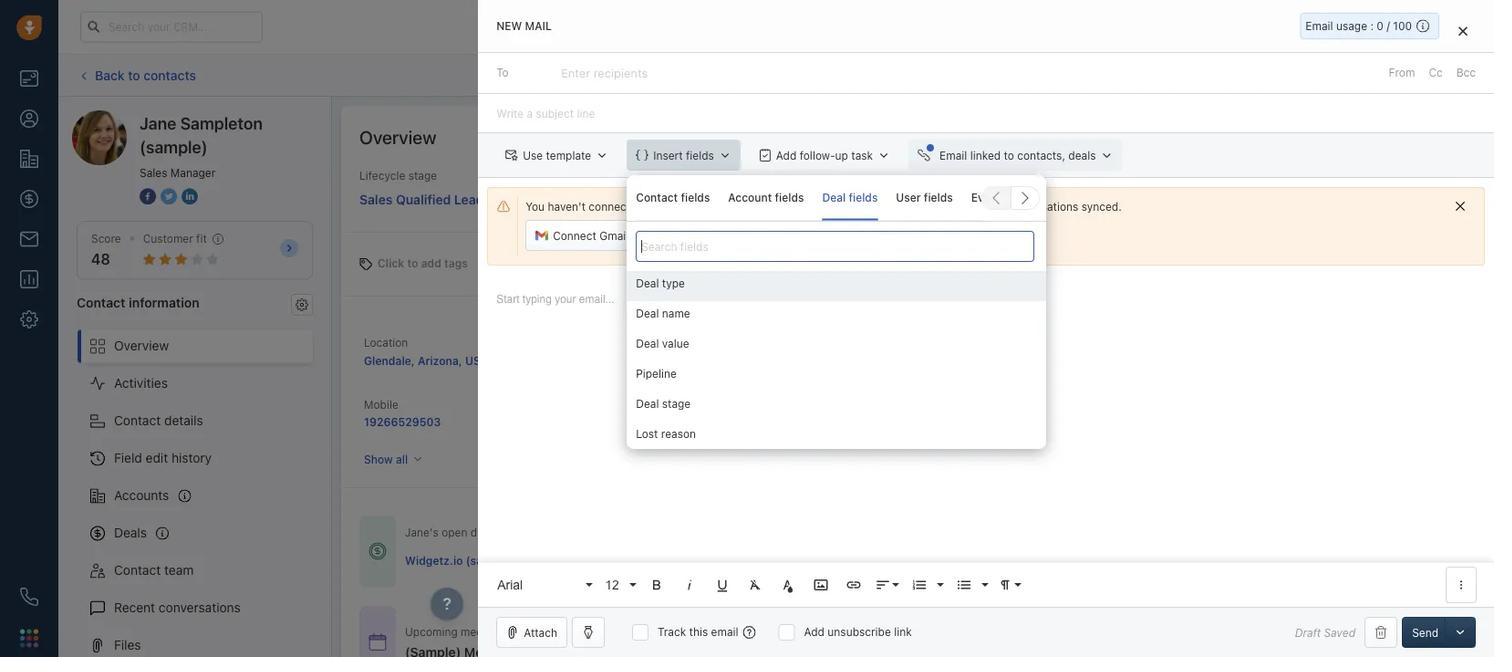 Task type: vqa. For each thing, say whether or not it's contained in the screenshot.


Task type: describe. For each thing, give the bounding box(es) containing it.
haven't
[[548, 200, 586, 213]]

event fields
[[972, 191, 1033, 204]]

template
[[546, 149, 592, 162]]

jane sampleton (sample)
[[140, 113, 263, 157]]

$
[[592, 553, 599, 566]]

(sample) for sampleton
[[140, 137, 208, 157]]

email inside button
[[777, 229, 804, 242]]

(sample) inside row
[[466, 553, 514, 566]]

to left "this"
[[679, 625, 689, 638]]

gary
[[625, 415, 651, 428]]

gmail
[[600, 229, 629, 242]]

crm.
[[828, 200, 856, 213]]

orlandogary85@gmail.com
[[647, 200, 792, 213]]

insert fields button
[[627, 140, 741, 171]]

name
[[662, 307, 691, 320]]

click to add tags
[[378, 257, 468, 270]]

accounts widgetz.io (sample)
[[625, 334, 734, 366]]

deal stage
[[636, 398, 691, 410]]

link
[[894, 626, 912, 638]]

connect for connect a different email
[[674, 229, 718, 242]]

0 vertical spatial widgetz.io (sample) link
[[625, 353, 734, 366]]

attach button
[[497, 617, 568, 648]]

jane
[[140, 113, 176, 133]]

use template button
[[497, 140, 618, 171]]

align image
[[875, 577, 892, 593]]

Search your CRM... text field
[[80, 11, 263, 42]]

0 horizontal spatial qualified
[[396, 192, 451, 207]]

container_wx8msf4aqz5i3rn1 image for upcoming meeting on mon 13 nov, 2023 from 23:30 to wed 15 nov, 2023 at 00:00
[[369, 633, 387, 651]]

insert link (⌘k) image
[[846, 577, 863, 593]]

value
[[662, 337, 690, 350]]

interested
[[903, 195, 957, 208]]

contact fields link
[[636, 175, 710, 221]]

edit
[[146, 450, 168, 465]]

history
[[172, 450, 212, 465]]

sampleton
[[180, 113, 263, 133]]

connect for connect gmail
[[553, 229, 597, 242]]

bold (⌘b) image
[[649, 577, 665, 593]]

customer fit
[[143, 232, 207, 245]]

account fields
[[729, 191, 804, 204]]

sales inside sales owner gary orlando
[[625, 398, 653, 411]]

user fields link
[[896, 175, 953, 221]]

reason
[[661, 428, 696, 440]]

contact for contact information
[[77, 295, 126, 310]]

underline (⌘u) image
[[715, 577, 731, 593]]

you
[[526, 200, 545, 213]]

use
[[523, 149, 543, 162]]

at
[[789, 625, 799, 638]]

arizona,
[[418, 354, 462, 367]]

accounts for accounts
[[114, 488, 169, 503]]

contact for contact team
[[114, 563, 161, 578]]

$ 5,600
[[592, 553, 633, 566]]

widgetz.io inside accounts widgetz.io (sample)
[[625, 353, 683, 366]]

linkedin circled image
[[182, 186, 198, 206]]

glendale,
[[364, 354, 415, 367]]

paragraph format image
[[998, 577, 1014, 593]]

deals
[[114, 525, 147, 540]]

user
[[896, 191, 921, 204]]

jane's open deals
[[405, 526, 498, 539]]

accounts for accounts widgetz.io (sample)
[[625, 334, 673, 347]]

widgetz.io (sample)
[[405, 553, 514, 566]]

upcoming
[[405, 625, 458, 638]]

1 vertical spatial conversations
[[159, 600, 241, 615]]

score
[[91, 232, 121, 245]]

activities
[[114, 376, 168, 391]]

from
[[1389, 66, 1416, 79]]

stage for deal stage
[[662, 398, 691, 410]]

back
[[95, 67, 125, 82]]

bcc
[[1457, 66, 1477, 79]]

the
[[809, 200, 825, 213]]

orlando
[[653, 415, 696, 428]]

recent
[[114, 600, 155, 615]]

on
[[506, 625, 519, 638]]

add deal
[[1349, 69, 1394, 82]]

mail
[[525, 20, 552, 32]]

recent conversations
[[114, 600, 241, 615]]

add unsubscribe link
[[804, 626, 912, 638]]

deal for deal value
[[636, 337, 659, 350]]

new inside row
[[783, 553, 806, 566]]

sales for sales qualified lead
[[360, 192, 393, 207]]

email linked to contacts, deals
[[940, 149, 1096, 162]]

wed
[[692, 625, 715, 638]]

days
[[1025, 553, 1049, 565]]

deal value
[[636, 337, 690, 350]]

fields for event fields
[[1004, 191, 1033, 204]]

application containing arial
[[478, 275, 1495, 607]]

qualified link
[[1005, 190, 1159, 213]]

add deal button
[[1322, 60, 1404, 91]]

twitter circled image
[[161, 186, 177, 206]]

dialog containing arial
[[478, 0, 1495, 657]]

track
[[658, 626, 686, 638]]

to inside button
[[1004, 149, 1015, 162]]

arial
[[497, 578, 523, 592]]

contact fields
[[636, 191, 710, 204]]

connect gmail
[[553, 229, 629, 242]]

new link
[[542, 190, 696, 213]]

meeting
[[461, 625, 503, 638]]

tags
[[444, 257, 468, 270]]

1 nov, from the left
[[562, 625, 585, 638]]

deal type
[[636, 277, 685, 290]]

2 nov, from the left
[[733, 625, 756, 638]]

show all
[[364, 453, 408, 466]]

0 vertical spatial conversations
[[1007, 200, 1079, 213]]

draft saved
[[1296, 626, 1356, 639]]

fields for user fields
[[924, 191, 953, 204]]

to right now at the right
[[940, 200, 950, 213]]

all
[[396, 453, 408, 466]]

interested link
[[850, 190, 1005, 212]]

deal
[[1373, 69, 1394, 82]]

it
[[906, 200, 913, 213]]

send
[[1413, 626, 1439, 639]]

fields for contact fields
[[681, 191, 710, 204]]

15
[[718, 625, 730, 638]]

email for email linked to contacts, deals
[[940, 149, 968, 162]]

text color image
[[780, 577, 797, 593]]

click
[[378, 257, 405, 270]]

connect gmail button
[[526, 220, 639, 251]]

sales for sales manager
[[140, 166, 167, 179]]

email for email usage : 0 / 100
[[1306, 20, 1334, 32]]

event
[[972, 191, 1001, 204]]

freshworks switcher image
[[20, 629, 38, 647]]

Write a subject line text field
[[478, 94, 1495, 132]]

clear formatting image
[[748, 577, 764, 593]]

add for add unsubscribe link
[[804, 626, 825, 638]]

mng settings image
[[296, 298, 308, 311]]



Task type: locate. For each thing, give the bounding box(es) containing it.
closes
[[965, 553, 1000, 565]]

lost
[[636, 428, 658, 440]]

owner
[[656, 398, 687, 411]]

to left 'add'
[[407, 257, 418, 270]]

2 vertical spatial sales
[[625, 398, 653, 411]]

contact down activities
[[114, 413, 161, 428]]

0 horizontal spatial (sample)
[[140, 137, 208, 157]]

overview
[[360, 126, 437, 147], [114, 338, 169, 353]]

contact details
[[114, 413, 203, 428]]

0 horizontal spatial nov,
[[562, 625, 585, 638]]

1 vertical spatial add
[[776, 149, 797, 162]]

lead
[[454, 192, 484, 207]]

group
[[627, 271, 1047, 545]]

add left deal
[[1349, 69, 1370, 82]]

sales qualified lead link
[[360, 184, 500, 209]]

0 horizontal spatial new
[[497, 20, 522, 32]]

facebook circled image
[[140, 186, 156, 206]]

usa
[[465, 354, 489, 367]]

group containing deal type
[[627, 271, 1047, 545]]

fields inside dropdown button
[[686, 149, 714, 162]]

status
[[542, 169, 575, 182]]

email right "this"
[[711, 626, 739, 638]]

field
[[114, 450, 142, 465]]

1 vertical spatial (sample)
[[686, 353, 734, 366]]

jane's
[[405, 526, 439, 539]]

to right linked in the right of the page
[[1004, 149, 1015, 162]]

1 vertical spatial sales
[[360, 192, 393, 207]]

send button
[[1403, 617, 1449, 648]]

1 vertical spatial overview
[[114, 338, 169, 353]]

(sample) inside jane sampleton (sample)
[[140, 137, 208, 157]]

deal for deal stage
[[636, 398, 659, 410]]

(sample) up sales manager
[[140, 137, 208, 157]]

files
[[114, 637, 141, 653]]

2 horizontal spatial sales
[[625, 398, 653, 411]]

add for add follow-up task
[[776, 149, 797, 162]]

use template
[[523, 149, 592, 162]]

2 container_wx8msf4aqz5i3rn1 image from the top
[[369, 633, 387, 651]]

2 vertical spatial new
[[783, 553, 806, 566]]

new up the text color image
[[783, 553, 806, 566]]

connect left a
[[674, 229, 718, 242]]

nov, right 15
[[733, 625, 756, 638]]

qualified
[[396, 192, 451, 207], [1064, 195, 1111, 208]]

contact team
[[114, 563, 194, 578]]

2 horizontal spatial (sample)
[[686, 353, 734, 366]]

draft
[[1296, 626, 1322, 639]]

sales up gary at the left of the page
[[625, 398, 653, 411]]

0 horizontal spatial accounts
[[114, 488, 169, 503]]

0 vertical spatial widgetz.io
[[625, 353, 683, 366]]

0 vertical spatial container_wx8msf4aqz5i3rn1 image
[[369, 542, 387, 560]]

1 vertical spatial email
[[711, 626, 739, 638]]

ordered list image
[[912, 577, 928, 593]]

1 vertical spatial container_wx8msf4aqz5i3rn1 image
[[369, 633, 387, 651]]

widgetz.io (sample) link
[[625, 353, 734, 366], [405, 552, 514, 568]]

to left the
[[795, 200, 805, 213]]

sales
[[140, 166, 167, 179], [360, 192, 393, 207], [625, 398, 653, 411]]

1 horizontal spatial new
[[613, 195, 636, 208]]

fields for insert fields
[[686, 149, 714, 162]]

2023 left from
[[588, 625, 615, 638]]

closes in 3 days
[[965, 553, 1049, 565]]

1 vertical spatial widgetz.io (sample) link
[[405, 552, 514, 568]]

overview up activities
[[114, 338, 169, 353]]

1 horizontal spatial stage
[[662, 398, 691, 410]]

1 horizontal spatial email
[[777, 229, 804, 242]]

1 horizontal spatial nov,
[[733, 625, 756, 638]]

new up gmail
[[613, 195, 636, 208]]

container_wx8msf4aqz5i3rn1 image
[[369, 542, 387, 560], [369, 633, 387, 651]]

overview
[[1412, 130, 1457, 143]]

customer
[[143, 232, 193, 245]]

details
[[164, 413, 203, 428]]

email down contacted
[[777, 229, 804, 242]]

contacts,
[[1018, 149, 1066, 162]]

new mail
[[497, 20, 552, 32]]

(sample) down value
[[686, 353, 734, 366]]

accounts down deal name
[[625, 334, 673, 347]]

container_wx8msf4aqz5i3rn1 image for jane's open deals
[[369, 542, 387, 560]]

1 horizontal spatial widgetz.io
[[625, 353, 683, 366]]

stage up sales qualified lead link
[[409, 169, 437, 182]]

manager
[[170, 166, 216, 179]]

synced.
[[1082, 200, 1122, 213]]

2023 left at
[[759, 625, 786, 638]]

48
[[91, 251, 110, 268]]

accounts inside accounts widgetz.io (sample)
[[625, 334, 673, 347]]

deals right open
[[471, 526, 498, 539]]

contact for contact fields
[[636, 191, 678, 204]]

glendale, arizona, usa link
[[364, 354, 489, 367]]

add
[[1349, 69, 1370, 82], [776, 149, 797, 162], [804, 626, 825, 638]]

0 horizontal spatial conversations
[[159, 600, 241, 615]]

contact for contact details
[[114, 413, 161, 428]]

add for add deal
[[1349, 69, 1370, 82]]

sales owner gary orlando
[[625, 398, 696, 428]]

2 horizontal spatial connect
[[859, 200, 903, 213]]

deal fields
[[823, 191, 878, 204]]

account fields link
[[729, 175, 804, 221]]

contact down insert
[[636, 191, 678, 204]]

2 2023 from the left
[[759, 625, 786, 638]]

0 horizontal spatial connect
[[553, 229, 597, 242]]

connect a different email
[[674, 229, 804, 242]]

account
[[729, 191, 772, 204]]

contacts
[[144, 67, 196, 82]]

container_wx8msf4aqz5i3rn1 image left the 'widgetz.io (sample)'
[[369, 542, 387, 560]]

insert fields
[[654, 149, 714, 162]]

mon
[[522, 625, 544, 638]]

new
[[497, 20, 522, 32], [613, 195, 636, 208], [783, 553, 806, 566]]

(sample) for widgetz.io
[[686, 353, 734, 366]]

fields for deal fields
[[849, 191, 878, 204]]

2 horizontal spatial add
[[1349, 69, 1370, 82]]

field edit history
[[114, 450, 212, 465]]

event fields link
[[972, 175, 1033, 221]]

widgetz.io down jane's
[[405, 553, 463, 566]]

0 horizontal spatial stage
[[409, 169, 437, 182]]

row
[[405, 541, 1151, 579]]

this
[[689, 626, 708, 638]]

contact up recent
[[114, 563, 161, 578]]

0 horizontal spatial widgetz.io
[[405, 553, 463, 566]]

1 2023 from the left
[[588, 625, 615, 638]]

phone image
[[20, 588, 38, 606]]

deals
[[1069, 149, 1096, 162], [471, 526, 498, 539]]

to right back
[[128, 67, 140, 82]]

0 horizontal spatial email
[[711, 626, 739, 638]]

0 vertical spatial email
[[777, 229, 804, 242]]

a
[[721, 229, 727, 242]]

0 vertical spatial add
[[1349, 69, 1370, 82]]

widgetz.io
[[625, 353, 683, 366], [405, 553, 463, 566]]

1 vertical spatial widgetz.io
[[405, 553, 463, 566]]

dialog
[[478, 0, 1495, 657]]

0 horizontal spatial 2023
[[588, 625, 615, 638]]

stage up orlando
[[662, 398, 691, 410]]

email inside email linked to contacts, deals button
[[940, 149, 968, 162]]

usage
[[1337, 20, 1368, 32]]

1 horizontal spatial overview
[[360, 126, 437, 147]]

5,600
[[602, 553, 633, 566]]

close image
[[1459, 26, 1468, 36]]

accounts up deals
[[114, 488, 169, 503]]

0 horizontal spatial widgetz.io (sample) link
[[405, 552, 514, 568]]

task
[[852, 149, 873, 162]]

contact down 48 button
[[77, 295, 126, 310]]

new left the 'mail'
[[497, 20, 522, 32]]

connect inside connect a different email button
[[674, 229, 718, 242]]

mobile
[[364, 398, 399, 411]]

1 horizontal spatial 2023
[[759, 625, 786, 638]]

conversations down team
[[159, 600, 241, 615]]

deals right contacts, at top
[[1069, 149, 1096, 162]]

0
[[1377, 20, 1384, 32]]

fit
[[196, 232, 207, 245]]

widgetz.io (sample) link down value
[[625, 353, 734, 366]]

add inside button
[[1349, 69, 1370, 82]]

0 vertical spatial accounts
[[625, 334, 673, 347]]

0 vertical spatial new
[[497, 20, 522, 32]]

(sample) inside accounts widgetz.io (sample)
[[686, 353, 734, 366]]

email left linked in the right of the page
[[940, 149, 968, 162]]

email
[[777, 229, 804, 242], [711, 626, 739, 638]]

location glendale, arizona, usa
[[364, 336, 489, 367]]

add left the follow-
[[776, 149, 797, 162]]

1 vertical spatial stage
[[662, 398, 691, 410]]

0 horizontal spatial deals
[[471, 526, 498, 539]]

qualified down lifecycle stage
[[396, 192, 451, 207]]

type
[[662, 277, 685, 290]]

cc
[[1429, 66, 1443, 79]]

1 horizontal spatial widgetz.io (sample) link
[[625, 353, 734, 366]]

1 horizontal spatial add
[[804, 626, 825, 638]]

saved
[[1325, 626, 1356, 639]]

0 horizontal spatial email
[[940, 149, 968, 162]]

overview up lifecycle stage
[[360, 126, 437, 147]]

unordered list image
[[957, 577, 973, 593]]

fields
[[686, 149, 714, 162], [681, 191, 710, 204], [775, 191, 804, 204], [849, 191, 878, 204], [924, 191, 953, 204], [1004, 191, 1033, 204]]

0 vertical spatial stage
[[409, 169, 437, 182]]

widgetz.io up pipeline
[[625, 353, 683, 366]]

1 container_wx8msf4aqz5i3rn1 image from the top
[[369, 542, 387, 560]]

deal for deal name
[[636, 307, 659, 320]]

0 vertical spatial email
[[1306, 20, 1334, 32]]

you haven't connected orlandogary85@gmail.com to the crm. connect it now to keep your conversations synced.
[[526, 200, 1122, 213]]

email image
[[1314, 19, 1327, 35]]

stage for lifecycle stage
[[409, 169, 437, 182]]

attach
[[524, 626, 558, 639]]

1 horizontal spatial accounts
[[625, 334, 673, 347]]

Enter recipients text field
[[561, 59, 652, 88]]

sales up the facebook circled icon at the top
[[140, 166, 167, 179]]

0 horizontal spatial overview
[[114, 338, 169, 353]]

more misc image
[[1454, 577, 1470, 593]]

:
[[1371, 20, 1374, 32]]

0 vertical spatial sales
[[140, 166, 167, 179]]

insert image (⌘p) image
[[813, 577, 830, 593]]

sales down 'lifecycle'
[[360, 192, 393, 207]]

(sample) up the arial
[[466, 553, 514, 566]]

0 vertical spatial (sample)
[[140, 137, 208, 157]]

deal for deal fields
[[823, 191, 846, 204]]

add right at
[[804, 626, 825, 638]]

13
[[547, 625, 559, 638]]

italic (⌘i) image
[[682, 577, 698, 593]]

widgetz.io (sample) link inside row
[[405, 552, 514, 568]]

100
[[1394, 20, 1413, 32]]

1 horizontal spatial connect
[[674, 229, 718, 242]]

connect left it
[[859, 200, 903, 213]]

back to contacts link
[[77, 61, 197, 90]]

2 horizontal spatial new
[[783, 553, 806, 566]]

1 vertical spatial new
[[613, 195, 636, 208]]

nov,
[[562, 625, 585, 638], [733, 625, 756, 638]]

0 vertical spatial overview
[[360, 126, 437, 147]]

nov, right 13
[[562, 625, 585, 638]]

add follow-up task
[[776, 149, 873, 162]]

insert
[[654, 149, 683, 162]]

sales inside sales qualified lead link
[[360, 192, 393, 207]]

0 horizontal spatial add
[[776, 149, 797, 162]]

sales qualified lead
[[360, 192, 484, 207]]

row containing closes in 3 days
[[405, 541, 1151, 579]]

1 vertical spatial deals
[[471, 526, 498, 539]]

customize overview
[[1354, 130, 1457, 143]]

contacted link
[[696, 190, 850, 213]]

19266529503 link
[[364, 415, 441, 428]]

application
[[478, 275, 1495, 607]]

1 vertical spatial accounts
[[114, 488, 169, 503]]

qualified down contacts, at top
[[1064, 195, 1111, 208]]

widgetz.io (sample) link down open
[[405, 552, 514, 568]]

0 horizontal spatial sales
[[140, 166, 167, 179]]

email left usage
[[1306, 20, 1334, 32]]

1 horizontal spatial email
[[1306, 20, 1334, 32]]

1 horizontal spatial (sample)
[[466, 553, 514, 566]]

connect inside connect gmail button
[[553, 229, 597, 242]]

0 vertical spatial deals
[[1069, 149, 1096, 162]]

2 vertical spatial add
[[804, 626, 825, 638]]

1 horizontal spatial qualified
[[1064, 195, 1111, 208]]

1 vertical spatial email
[[940, 149, 968, 162]]

linked
[[971, 149, 1001, 162]]

container_wx8msf4aqz5i3rn1 image left upcoming
[[369, 633, 387, 651]]

1 horizontal spatial sales
[[360, 192, 393, 207]]

fields for account fields
[[775, 191, 804, 204]]

now
[[916, 200, 937, 213]]

phone element
[[11, 579, 47, 615]]

track this email
[[658, 626, 739, 638]]

contact information
[[77, 295, 200, 310]]

deals inside button
[[1069, 149, 1096, 162]]

2 vertical spatial (sample)
[[466, 553, 514, 566]]

1 horizontal spatial conversations
[[1007, 200, 1079, 213]]

conversations right your
[[1007, 200, 1079, 213]]

Search fields search field
[[636, 231, 1035, 262]]

stage
[[409, 169, 437, 182], [662, 398, 691, 410]]

connect down haven't
[[553, 229, 597, 242]]

deal for deal type
[[636, 277, 659, 290]]

1 horizontal spatial deals
[[1069, 149, 1096, 162]]

arial button
[[491, 567, 595, 603]]

deal name
[[636, 307, 691, 320]]

from
[[618, 625, 642, 638]]

unsubscribe
[[828, 626, 891, 638]]



